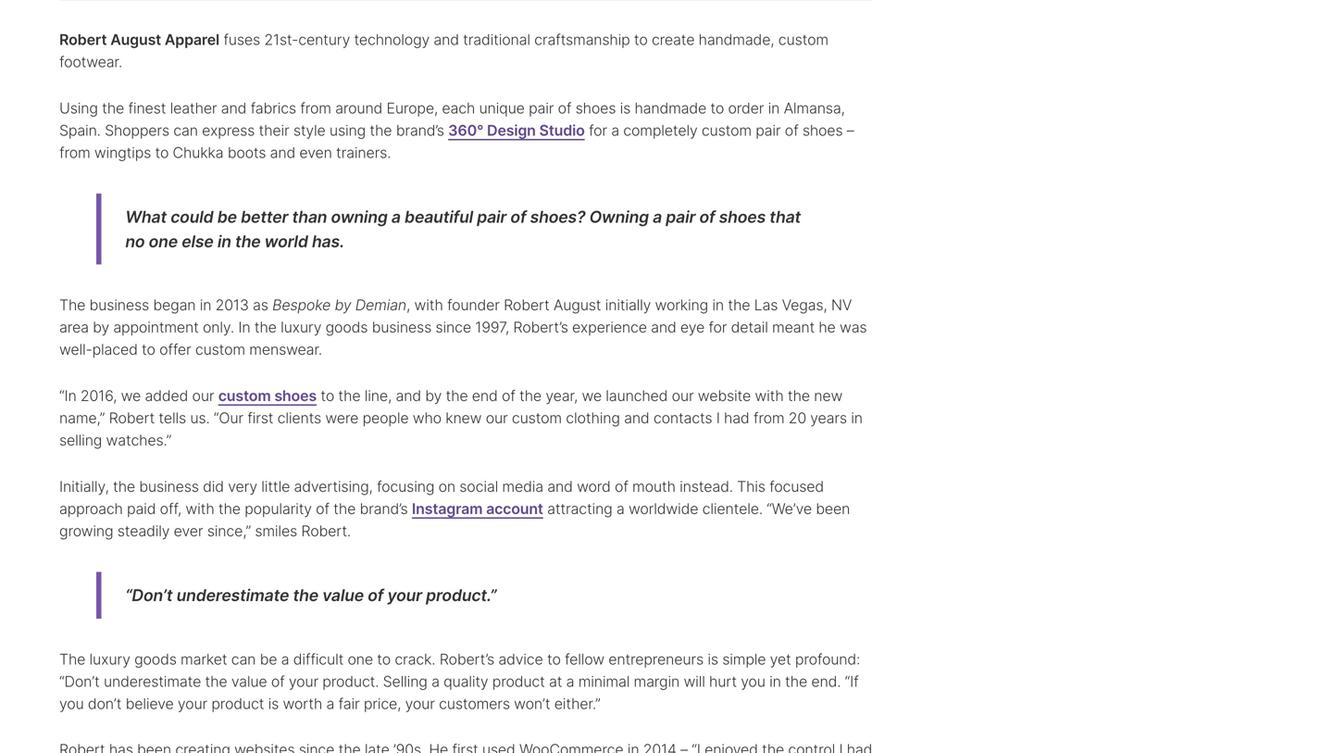 Task type: locate. For each thing, give the bounding box(es) containing it.
yet
[[770, 650, 792, 668]]

custom down "year,"
[[512, 409, 562, 427]]

first
[[248, 409, 274, 427]]

by up who on the bottom of page
[[425, 387, 442, 405]]

0 vertical spatial august
[[110, 31, 161, 49]]

difficult
[[293, 650, 344, 668]]

0 vertical spatial robert's
[[513, 318, 568, 336]]

can inside using the finest leather and fabrics from around europe, each unique pair of shoes is handmade to order in almansa, spain. shoppers can express their style using the brand's
[[173, 121, 198, 139]]

your up worth
[[289, 672, 319, 690]]

2 the from the top
[[59, 650, 85, 668]]

your right believe
[[178, 695, 207, 713]]

for right studio
[[589, 121, 608, 139]]

underestimate up believe
[[104, 672, 201, 690]]

2 vertical spatial is
[[268, 695, 279, 713]]

0 horizontal spatial from
[[59, 143, 90, 162]]

you left don't
[[59, 695, 84, 713]]

and down their
[[270, 143, 296, 162]]

custom down order
[[702, 121, 752, 139]]

1 horizontal spatial you
[[741, 672, 766, 690]]

business up the off,
[[139, 477, 199, 495]]

, with founder robert august initially working in the las vegas, nv area by appointment only. in the luxury goods business since 1997, robert's experience and eye for detail meant he was well-placed to offer custom menswear.
[[59, 296, 867, 359]]

underestimate inside the luxury goods market can be a difficult one to crack. robert's advice to fellow entrepreneurs is simple yet profound: "don't underestimate the value of your product. selling a quality product at a minimal margin will hurt you in the end. "if you don't believe your product is worth a fair price, your customers won't either."
[[104, 672, 201, 690]]

we up clothing
[[582, 387, 602, 405]]

business down ,
[[372, 318, 432, 336]]

1 the from the top
[[59, 296, 85, 314]]

0 horizontal spatial can
[[173, 121, 198, 139]]

to up were
[[321, 387, 334, 405]]

from up style
[[300, 99, 331, 117]]

2 horizontal spatial our
[[672, 387, 694, 405]]

1 vertical spatial from
[[59, 143, 90, 162]]

the down market
[[205, 672, 227, 690]]

using
[[59, 99, 98, 117]]

1 horizontal spatial one
[[348, 650, 373, 668]]

robert up watches."
[[109, 409, 155, 427]]

in
[[238, 318, 250, 336]]

to inside the , with founder robert august initially working in the las vegas, nv area by appointment only. in the luxury goods business since 1997, robert's experience and eye for detail meant he was well-placed to offer custom menswear.
[[142, 341, 155, 359]]

from left 20
[[754, 409, 785, 427]]

worth
[[283, 695, 322, 713]]

business inside initially, the business did very little advertising, focusing on social media and word of mouth instead. this focused approach paid off, with the popularity of the brand's
[[139, 477, 199, 495]]

the left "year,"
[[520, 387, 542, 405]]

little
[[261, 477, 290, 495]]

business
[[89, 296, 149, 314], [372, 318, 432, 336], [139, 477, 199, 495]]

world
[[265, 231, 308, 251]]

2 vertical spatial by
[[425, 387, 442, 405]]

than
[[292, 207, 327, 226]]

0 vertical spatial underestimate
[[177, 585, 289, 605]]

1 vertical spatial value
[[231, 672, 267, 690]]

on
[[439, 477, 456, 495]]

to up 'selling'
[[377, 650, 391, 668]]

for inside the , with founder robert august initially working in the las vegas, nv area by appointment only. in the luxury goods business since 1997, robert's experience and eye for detail meant he was well-placed to offer custom menswear.
[[709, 318, 727, 336]]

to down appointment
[[142, 341, 155, 359]]

to left the create
[[634, 31, 648, 49]]

0 vertical spatial you
[[741, 672, 766, 690]]

1 horizontal spatial we
[[582, 387, 602, 405]]

0 vertical spatial be
[[217, 207, 237, 226]]

we right 2016,
[[121, 387, 141, 405]]

from
[[300, 99, 331, 117], [59, 143, 90, 162], [754, 409, 785, 427]]

and up who on the bottom of page
[[396, 387, 421, 405]]

instagram account link
[[412, 500, 544, 518]]

in down yet
[[770, 672, 781, 690]]

of right the word in the left of the page
[[615, 477, 629, 495]]

fellow
[[565, 650, 605, 668]]

to
[[634, 31, 648, 49], [711, 99, 724, 117], [155, 143, 169, 162], [142, 341, 155, 359], [321, 387, 334, 405], [377, 650, 391, 668], [547, 650, 561, 668]]

2 horizontal spatial by
[[425, 387, 442, 405]]

for
[[589, 121, 608, 139], [709, 318, 727, 336]]

can inside the luxury goods market can be a difficult one to crack. robert's advice to fellow entrepreneurs is simple yet profound: "don't underestimate the value of your product. selling a quality product at a minimal margin will hurt you in the end. "if you don't believe your product is worth a fair price, your customers won't either."
[[231, 650, 256, 668]]

menswear.
[[249, 341, 322, 359]]

instagram account
[[412, 500, 544, 518]]

the inside what could be better than owning a beautiful pair of shoes? owning a pair of shoes that no one else in the world has.
[[235, 231, 261, 251]]

since,"
[[207, 522, 251, 540]]

to inside using the finest leather and fabrics from around europe, each unique pair of shoes is handmade to order in almansa, spain. shoppers can express their style using the brand's
[[711, 99, 724, 117]]

0 horizontal spatial with
[[186, 500, 214, 518]]

0 horizontal spatial by
[[93, 318, 109, 336]]

business up appointment
[[89, 296, 149, 314]]

1 horizontal spatial product
[[493, 672, 545, 690]]

of up worth
[[271, 672, 285, 690]]

2 vertical spatial business
[[139, 477, 199, 495]]

2 vertical spatial from
[[754, 409, 785, 427]]

robert inside the , with founder robert august initially working in the las vegas, nv area by appointment only. in the luxury goods business since 1997, robert's experience and eye for detail meant he was well-placed to offer custom menswear.
[[504, 296, 550, 314]]

robert's inside the luxury goods market can be a difficult one to crack. robert's advice to fellow entrepreneurs is simple yet profound: "don't underestimate the value of your product. selling a quality product at a minimal margin will hurt you in the end. "if you don't believe your product is worth a fair price, your customers won't either."
[[440, 650, 495, 668]]

to up at at the left of the page
[[547, 650, 561, 668]]

goods down demian at the left top of the page
[[326, 318, 368, 336]]

began
[[153, 296, 196, 314]]

with
[[415, 296, 443, 314], [755, 387, 784, 405], [186, 500, 214, 518]]

the up paid
[[113, 477, 135, 495]]

0 vertical spatial goods
[[326, 318, 368, 336]]

20
[[789, 409, 807, 427]]

to down shoppers
[[155, 143, 169, 162]]

one right the no
[[149, 231, 178, 251]]

underestimate
[[177, 585, 289, 605], [104, 672, 201, 690]]

product down advice
[[493, 672, 545, 690]]

and down launched
[[624, 409, 650, 427]]

august up "footwear."
[[110, 31, 161, 49]]

and left traditional
[[434, 31, 459, 49]]

and down working
[[651, 318, 677, 336]]

0 vertical spatial is
[[620, 99, 631, 117]]

we inside to the line, and by the end of the year, we launched our website with the new name," robert tells us. "our first clients were people who knew our custom clothing and contacts i had from 20 years in selling watches."
[[582, 387, 602, 405]]

1 vertical spatial be
[[260, 650, 277, 668]]

1 vertical spatial business
[[372, 318, 432, 336]]

1 vertical spatial with
[[755, 387, 784, 405]]

0 horizontal spatial luxury
[[89, 650, 130, 668]]

1 horizontal spatial be
[[260, 650, 277, 668]]

360° design studio
[[448, 121, 585, 139]]

1 horizontal spatial luxury
[[281, 318, 322, 336]]

1 horizontal spatial robert
[[109, 409, 155, 427]]

by left demian at the left top of the page
[[335, 296, 351, 314]]

handmade,
[[699, 31, 775, 49]]

0 horizontal spatial value
[[231, 672, 267, 690]]

this
[[737, 477, 766, 495]]

with up ever
[[186, 500, 214, 518]]

be inside what could be better than owning a beautiful pair of shoes? owning a pair of shoes that no one else in the world has.
[[217, 207, 237, 226]]

clothing
[[566, 409, 620, 427]]

1 vertical spatial brand's
[[360, 500, 408, 518]]

custom shoes link
[[218, 387, 317, 405]]

luxury down bespoke
[[281, 318, 322, 336]]

0 horizontal spatial "don't
[[59, 672, 100, 690]]

clientele.
[[703, 500, 763, 518]]

1 horizontal spatial for
[[709, 318, 727, 336]]

your down 'selling'
[[405, 695, 435, 713]]

goods inside the , with founder robert august initially working in the las vegas, nv area by appointment only. in the luxury goods business since 1997, robert's experience and eye for detail meant he was well-placed to offer custom menswear.
[[326, 318, 368, 336]]

,
[[407, 296, 411, 314]]

0 horizontal spatial august
[[110, 31, 161, 49]]

in right years at the bottom right of the page
[[851, 409, 863, 427]]

for right eye
[[709, 318, 727, 336]]

pair up studio
[[529, 99, 554, 117]]

0 horizontal spatial goods
[[134, 650, 177, 668]]

0 vertical spatial for
[[589, 121, 608, 139]]

brand's inside using the finest leather and fabrics from around europe, each unique pair of shoes is handmade to order in almansa, spain. shoppers can express their style using the brand's
[[396, 121, 444, 139]]

–
[[847, 121, 855, 139]]

in right else
[[217, 231, 231, 251]]

by inside the , with founder robert august initially working in the las vegas, nv area by appointment only. in the luxury goods business since 1997, robert's experience and eye for detail meant he was well-placed to offer custom menswear.
[[93, 318, 109, 336]]

1 vertical spatial by
[[93, 318, 109, 336]]

custom right handmade,
[[779, 31, 829, 49]]

1 horizontal spatial value
[[323, 585, 364, 605]]

"don't up don't
[[59, 672, 100, 690]]

the down advertising,
[[334, 500, 356, 518]]

1 vertical spatial goods
[[134, 650, 177, 668]]

2 horizontal spatial from
[[754, 409, 785, 427]]

1 vertical spatial august
[[554, 296, 601, 314]]

as
[[253, 296, 268, 314]]

the down better
[[235, 231, 261, 251]]

from inside for a completely custom pair of shoes – from wingtips to chukka boots and even trainers.
[[59, 143, 90, 162]]

1 horizontal spatial by
[[335, 296, 351, 314]]

is left worth
[[268, 695, 279, 713]]

1 horizontal spatial robert's
[[513, 318, 568, 336]]

0 horizontal spatial robert's
[[440, 650, 495, 668]]

one up the product.
[[348, 650, 373, 668]]

robert's up 'quality'
[[440, 650, 495, 668]]

0 horizontal spatial be
[[217, 207, 237, 226]]

with right ,
[[415, 296, 443, 314]]

is up completely
[[620, 99, 631, 117]]

1 horizontal spatial is
[[620, 99, 631, 117]]

brand's down focusing
[[360, 500, 408, 518]]

1 horizontal spatial august
[[554, 296, 601, 314]]

the right in
[[254, 318, 277, 336]]

"we've
[[767, 500, 812, 518]]

robert up 1997,
[[504, 296, 550, 314]]

1 vertical spatial one
[[348, 650, 373, 668]]

0 vertical spatial brand's
[[396, 121, 444, 139]]

focusing
[[377, 477, 435, 495]]

fair
[[339, 695, 360, 713]]

to left order
[[711, 99, 724, 117]]

our up contacts at the bottom
[[672, 387, 694, 405]]

0 vertical spatial the
[[59, 296, 85, 314]]

hurt
[[710, 672, 737, 690]]

bespoke
[[272, 296, 331, 314]]

1 vertical spatial robert's
[[440, 650, 495, 668]]

1 vertical spatial "don't
[[59, 672, 100, 690]]

0 vertical spatial luxury
[[281, 318, 322, 336]]

brand's down europe,
[[396, 121, 444, 139]]

be right could on the left of page
[[217, 207, 237, 226]]

pair down order
[[756, 121, 781, 139]]

of inside using the finest leather and fabrics from around europe, each unique pair of shoes is handmade to order in almansa, spain. shoppers can express their style using the brand's
[[558, 99, 572, 117]]

21st-
[[264, 31, 298, 49]]

initially, the business did very little advertising, focusing on social media and word of mouth instead. this focused approach paid off, with the popularity of the brand's
[[59, 477, 824, 518]]

2 horizontal spatial is
[[708, 650, 719, 668]]

1 vertical spatial can
[[231, 650, 256, 668]]

for a completely custom pair of shoes – from wingtips to chukka boots and even trainers.
[[59, 121, 855, 162]]

and up attracting
[[548, 477, 573, 495]]

1 we from the left
[[121, 387, 141, 405]]

in inside the luxury goods market can be a difficult one to crack. robert's advice to fellow entrepreneurs is simple yet profound: "don't underestimate the value of your product. selling a quality product at a minimal margin will hurt you in the end. "if you don't believe your product is worth a fair price, your customers won't either."
[[770, 672, 781, 690]]

by up placed
[[93, 318, 109, 336]]

watches."
[[106, 431, 172, 449]]

1 horizontal spatial goods
[[326, 318, 368, 336]]

can right market
[[231, 650, 256, 668]]

handmade
[[635, 99, 707, 117]]

product
[[493, 672, 545, 690], [211, 695, 264, 713]]

shoes up studio
[[576, 99, 616, 117]]

1 horizontal spatial from
[[300, 99, 331, 117]]

2 horizontal spatial with
[[755, 387, 784, 405]]

2 horizontal spatial robert
[[504, 296, 550, 314]]

and inside fuses 21st-century technology and traditional craftsmanship to create handmade, custom footwear.
[[434, 31, 459, 49]]

with inside initially, the business did very little advertising, focusing on social media and word of mouth instead. this focused approach paid off, with the popularity of the brand's
[[186, 500, 214, 518]]

"don't
[[125, 585, 173, 605], [59, 672, 100, 690]]

0 vertical spatial with
[[415, 296, 443, 314]]

1 vertical spatial luxury
[[89, 650, 130, 668]]

nv
[[832, 296, 852, 314]]

underestimate down since,"
[[177, 585, 289, 605]]

"in 2016, we added our custom shoes
[[59, 387, 317, 405]]

1 vertical spatial you
[[59, 695, 84, 713]]

spain.
[[59, 121, 101, 139]]

be inside the luxury goods market can be a difficult one to crack. robert's advice to fellow entrepreneurs is simple yet profound: "don't underestimate the value of your product. selling a quality product at a minimal margin will hurt you in the end. "if you don't believe your product is worth a fair price, your customers won't either."
[[260, 650, 277, 668]]

1 vertical spatial underestimate
[[104, 672, 201, 690]]

1 vertical spatial for
[[709, 318, 727, 336]]

2 vertical spatial robert
[[109, 409, 155, 427]]

end.
[[812, 672, 841, 690]]

minimal
[[579, 672, 630, 690]]

margin
[[634, 672, 680, 690]]

1 vertical spatial the
[[59, 650, 85, 668]]

robert's
[[513, 318, 568, 336], [440, 650, 495, 668]]

luxury
[[281, 318, 322, 336], [89, 650, 130, 668]]

0 vertical spatial product
[[493, 672, 545, 690]]

pair right beautiful on the top left of the page
[[477, 207, 507, 226]]

of left product." in the left bottom of the page
[[368, 585, 384, 605]]

website
[[698, 387, 751, 405]]

traditional
[[463, 31, 531, 49]]

apparel
[[165, 31, 220, 49]]

pair inside for a completely custom pair of shoes – from wingtips to chukka boots and even trainers.
[[756, 121, 781, 139]]

with right website at the bottom
[[755, 387, 784, 405]]

2 vertical spatial with
[[186, 500, 214, 518]]

2 we from the left
[[582, 387, 602, 405]]

well-
[[59, 341, 92, 359]]

in inside using the finest leather and fabrics from around europe, each unique pair of shoes is handmade to order in almansa, spain. shoppers can express their style using the brand's
[[768, 99, 780, 117]]

is up hurt
[[708, 650, 719, 668]]

robert up "footwear."
[[59, 31, 107, 49]]

each
[[442, 99, 475, 117]]

market
[[181, 650, 227, 668]]

the inside the luxury goods market can be a difficult one to crack. robert's advice to fellow entrepreneurs is simple yet profound: "don't underestimate the value of your product. selling a quality product at a minimal margin will hurt you in the end. "if you don't believe your product is worth a fair price, your customers won't either."
[[59, 650, 85, 668]]

brand's inside initially, the business did very little advertising, focusing on social media and word of mouth instead. this focused approach paid off, with the popularity of the brand's
[[360, 500, 408, 518]]

offer
[[159, 341, 191, 359]]

1 horizontal spatial with
[[415, 296, 443, 314]]

0 vertical spatial robert
[[59, 31, 107, 49]]

using the finest leather and fabrics from around europe, each unique pair of shoes is handmade to order in almansa, spain. shoppers can express their style using the brand's
[[59, 99, 845, 139]]

0 vertical spatial can
[[173, 121, 198, 139]]

design
[[487, 121, 536, 139]]

of down the almansa,
[[785, 121, 799, 139]]

of up studio
[[558, 99, 572, 117]]

goods up believe
[[134, 650, 177, 668]]

in right working
[[713, 296, 724, 314]]

0 horizontal spatial product
[[211, 695, 264, 713]]

owning
[[590, 207, 649, 226]]

0 vertical spatial "don't
[[125, 585, 173, 605]]

added
[[145, 387, 188, 405]]

0 horizontal spatial is
[[268, 695, 279, 713]]

0 vertical spatial from
[[300, 99, 331, 117]]

custom inside fuses 21st-century technology and traditional craftsmanship to create handmade, custom footwear.
[[779, 31, 829, 49]]

0 horizontal spatial for
[[589, 121, 608, 139]]

who
[[413, 409, 442, 427]]

"don't down steadily
[[125, 585, 173, 605]]

and up express
[[221, 99, 247, 117]]

1 vertical spatial robert
[[504, 296, 550, 314]]

the for the business began in 2013 as bespoke by demian
[[59, 296, 85, 314]]

shoes left that on the right top of the page
[[719, 207, 766, 226]]

their
[[259, 121, 289, 139]]

in inside to the line, and by the end of the year, we launched our website with the new name," robert tells us. "our first clients were people who knew our custom clothing and contacts i had from 20 years in selling watches."
[[851, 409, 863, 427]]

can
[[173, 121, 198, 139], [231, 650, 256, 668]]

0 horizontal spatial one
[[149, 231, 178, 251]]

robert august apparel
[[59, 31, 220, 49]]

our down "end"
[[486, 409, 508, 427]]

1 horizontal spatial can
[[231, 650, 256, 668]]

shoes down the almansa,
[[803, 121, 843, 139]]

1 vertical spatial is
[[708, 650, 719, 668]]

0 horizontal spatial we
[[121, 387, 141, 405]]

of right "end"
[[502, 387, 516, 405]]

europe,
[[387, 99, 438, 117]]

las
[[755, 296, 778, 314]]

0 vertical spatial one
[[149, 231, 178, 251]]

express
[[202, 121, 255, 139]]

luxury inside the luxury goods market can be a difficult one to crack. robert's advice to fellow entrepreneurs is simple yet profound: "don't underestimate the value of your product. selling a quality product at a minimal margin will hurt you in the end. "if you don't believe your product is worth a fair price, your customers won't either."
[[89, 650, 130, 668]]

august up experience
[[554, 296, 601, 314]]

be left difficult
[[260, 650, 277, 668]]

the down smiles robert. at left bottom
[[293, 585, 319, 605]]



Task type: describe. For each thing, give the bounding box(es) containing it.
the up trainers.
[[370, 121, 392, 139]]

business inside the , with founder robert august initially working in the las vegas, nv area by appointment only. in the luxury goods business since 1997, robert's experience and eye for detail meant he was well-placed to offer custom menswear.
[[372, 318, 432, 336]]

social
[[460, 477, 498, 495]]

to inside fuses 21st-century technology and traditional craftsmanship to create handmade, custom footwear.
[[634, 31, 648, 49]]

0 horizontal spatial robert
[[59, 31, 107, 49]]

advice
[[499, 650, 543, 668]]

from inside using the finest leather and fabrics from around europe, each unique pair of shoes is handmade to order in almansa, spain. shoppers can express their style using the brand's
[[300, 99, 331, 117]]

0 vertical spatial by
[[335, 296, 351, 314]]

end
[[472, 387, 498, 405]]

selling
[[59, 431, 102, 449]]

with inside the , with founder robert august initially working in the las vegas, nv area by appointment only. in the luxury goods business since 1997, robert's experience and eye for detail meant he was well-placed to offer custom menswear.
[[415, 296, 443, 314]]

very
[[228, 477, 257, 495]]

style
[[293, 121, 326, 139]]

attracting a worldwide clientele. "we've been growing steadily ever since," smiles robert.
[[59, 500, 851, 540]]

0 vertical spatial business
[[89, 296, 149, 314]]

contacts
[[654, 409, 713, 427]]

with inside to the line, and by the end of the year, we launched our website with the new name," robert tells us. "our first clients were people who knew our custom clothing and contacts i had from 20 years in selling watches."
[[755, 387, 784, 405]]

0 vertical spatial value
[[323, 585, 364, 605]]

and inside using the finest leather and fabrics from around europe, each unique pair of shoes is handmade to order in almansa, spain. shoppers can express their style using the brand's
[[221, 99, 247, 117]]

craftsmanship
[[535, 31, 630, 49]]

century
[[298, 31, 350, 49]]

0 horizontal spatial you
[[59, 695, 84, 713]]

of down advertising,
[[316, 500, 330, 518]]

and inside the , with founder robert august initially working in the las vegas, nv area by appointment only. in the luxury goods business since 1997, robert's experience and eye for detail meant he was well-placed to offer custom menswear.
[[651, 318, 677, 336]]

technology
[[354, 31, 430, 49]]

has.
[[312, 231, 344, 251]]

what
[[125, 207, 167, 226]]

of inside to the line, and by the end of the year, we launched our website with the new name," robert tells us. "our first clients were people who knew our custom clothing and contacts i had from 20 years in selling watches."
[[502, 387, 516, 405]]

line,
[[365, 387, 392, 405]]

shoes inside for a completely custom pair of shoes – from wingtips to chukka boots and even trainers.
[[803, 121, 843, 139]]

shoes inside what could be better than owning a beautiful pair of shoes? owning a pair of shoes that no one else in the world has.
[[719, 207, 766, 226]]

quality
[[444, 672, 489, 690]]

area
[[59, 318, 89, 336]]

the for the luxury goods market can be a difficult one to crack. robert's advice to fellow entrepreneurs is simple yet profound: "don't underestimate the value of your product. selling a quality product at a minimal margin will hurt you in the end. "if you don't believe your product is worth a fair price, your customers won't either."
[[59, 650, 85, 668]]

shoes up clients
[[274, 387, 317, 405]]

to inside for a completely custom pair of shoes – from wingtips to chukka boots and even trainers.
[[155, 143, 169, 162]]

vegas,
[[782, 296, 828, 314]]

from inside to the line, and by the end of the year, we launched our website with the new name," robert tells us. "our first clients were people who knew our custom clothing and contacts i had from 20 years in selling watches."
[[754, 409, 785, 427]]

the up since,"
[[218, 500, 241, 518]]

did
[[203, 477, 224, 495]]

and inside initially, the business did very little advertising, focusing on social media and word of mouth instead. this focused approach paid off, with the popularity of the brand's
[[548, 477, 573, 495]]

unique
[[479, 99, 525, 117]]

fabrics
[[251, 99, 296, 117]]

advertising,
[[294, 477, 373, 495]]

he
[[819, 318, 836, 336]]

custom inside for a completely custom pair of shoes – from wingtips to chukka boots and even trainers.
[[702, 121, 752, 139]]

360°
[[448, 121, 484, 139]]

studio
[[540, 121, 585, 139]]

using
[[330, 121, 366, 139]]

approach
[[59, 500, 123, 518]]

founder
[[447, 296, 500, 314]]

custom up first
[[218, 387, 271, 405]]

product.
[[323, 672, 379, 690]]

for inside for a completely custom pair of shoes – from wingtips to chukka boots and even trainers.
[[589, 121, 608, 139]]

in inside the , with founder robert august initially working in the las vegas, nv area by appointment only. in the luxury goods business since 1997, robert's experience and eye for detail meant he was well-placed to offer custom menswear.
[[713, 296, 724, 314]]

instagram
[[412, 500, 483, 518]]

one inside the luxury goods market can be a difficult one to crack. robert's advice to fellow entrepreneurs is simple yet profound: "don't underestimate the value of your product. selling a quality product at a minimal margin will hurt you in the end. "if you don't believe your product is worth a fair price, your customers won't either."
[[348, 650, 373, 668]]

luxury inside the , with founder robert august initially working in the las vegas, nv area by appointment only. in the luxury goods business since 1997, robert's experience and eye for detail meant he was well-placed to offer custom menswear.
[[281, 318, 322, 336]]

the up 20
[[788, 387, 810, 405]]

august inside the , with founder robert august initially working in the las vegas, nv area by appointment only. in the luxury goods business since 1997, robert's experience and eye for detail meant he was well-placed to offer custom menswear.
[[554, 296, 601, 314]]

in inside what could be better than owning a beautiful pair of shoes? owning a pair of shoes that no one else in the world has.
[[217, 231, 231, 251]]

either."
[[555, 695, 601, 713]]

clients
[[278, 409, 321, 427]]

attracting
[[548, 500, 613, 518]]

value inside the luxury goods market can be a difficult one to crack. robert's advice to fellow entrepreneurs is simple yet profound: "don't underestimate the value of your product. selling a quality product at a minimal margin will hurt you in the end. "if you don't believe your product is worth a fair price, your customers won't either."
[[231, 672, 267, 690]]

fuses
[[224, 31, 260, 49]]

the up detail
[[728, 296, 751, 314]]

360° design studio link
[[448, 121, 585, 139]]

1 horizontal spatial our
[[486, 409, 508, 427]]

us.
[[190, 409, 210, 427]]

by inside to the line, and by the end of the year, we launched our website with the new name," robert tells us. "our first clients were people who knew our custom clothing and contacts i had from 20 years in selling watches."
[[425, 387, 442, 405]]

robert's inside the , with founder robert august initially working in the las vegas, nv area by appointment only. in the luxury goods business since 1997, robert's experience and eye for detail meant he was well-placed to offer custom menswear.
[[513, 318, 568, 336]]

0 horizontal spatial our
[[192, 387, 214, 405]]

growing
[[59, 522, 113, 540]]

year,
[[546, 387, 578, 405]]

since
[[436, 318, 471, 336]]

"don't underestimate the value of your product."
[[125, 585, 497, 605]]

of inside for a completely custom pair of shoes – from wingtips to chukka boots and even trainers.
[[785, 121, 799, 139]]

shoes?
[[530, 207, 586, 226]]

custom inside the , with founder robert august initially working in the las vegas, nv area by appointment only. in the luxury goods business since 1997, robert's experience and eye for detail meant he was well-placed to offer custom menswear.
[[195, 341, 245, 359]]

"our
[[214, 409, 244, 427]]

name,"
[[59, 409, 105, 427]]

goods inside the luxury goods market can be a difficult one to crack. robert's advice to fellow entrepreneurs is simple yet profound: "don't underestimate the value of your product. selling a quality product at a minimal margin will hurt you in the end. "if you don't believe your product is worth a fair price, your customers won't either."
[[134, 650, 177, 668]]

of left that on the right top of the page
[[700, 207, 715, 226]]

boots
[[228, 143, 266, 162]]

"in
[[59, 387, 77, 405]]

one inside what could be better than owning a beautiful pair of shoes? owning a pair of shoes that no one else in the world has.
[[149, 231, 178, 251]]

tells
[[159, 409, 186, 427]]

believe
[[126, 695, 174, 713]]

only.
[[203, 318, 234, 336]]

the up shoppers
[[102, 99, 124, 117]]

pair right owning
[[666, 207, 696, 226]]

working
[[655, 296, 709, 314]]

ever
[[174, 522, 203, 540]]

what could be better than owning a beautiful pair of shoes? owning a pair of shoes that no one else in the world has.
[[125, 207, 801, 251]]

detail
[[731, 318, 768, 336]]

will
[[684, 672, 706, 690]]

crack.
[[395, 650, 436, 668]]

2016,
[[81, 387, 117, 405]]

owning
[[331, 207, 388, 226]]

pair inside using the finest leather and fabrics from around europe, each unique pair of shoes is handmade to order in almansa, spain. shoppers can express their style using the brand's
[[529, 99, 554, 117]]

"don't inside the luxury goods market can be a difficult one to crack. robert's advice to fellow entrepreneurs is simple yet profound: "don't underestimate the value of your product. selling a quality product at a minimal margin will hurt you in the end. "if you don't believe your product is worth a fair price, your customers won't either."
[[59, 672, 100, 690]]

price,
[[364, 695, 401, 713]]

create
[[652, 31, 695, 49]]

people
[[363, 409, 409, 427]]

completely
[[624, 121, 698, 139]]

mouth
[[633, 477, 676, 495]]

your left product." in the left bottom of the page
[[388, 585, 422, 605]]

wingtips
[[94, 143, 151, 162]]

meant
[[772, 318, 815, 336]]

the up knew
[[446, 387, 468, 405]]

word
[[577, 477, 611, 495]]

and inside for a completely custom pair of shoes – from wingtips to chukka boots and even trainers.
[[270, 143, 296, 162]]

1 horizontal spatial "don't
[[125, 585, 173, 605]]

appointment
[[113, 318, 199, 336]]

a inside attracting a worldwide clientele. "we've been growing steadily ever since," smiles robert.
[[617, 500, 625, 518]]

the down yet
[[785, 672, 808, 690]]

robert inside to the line, and by the end of the year, we launched our website with the new name," robert tells us. "our first clients were people who knew our custom clothing and contacts i had from 20 years in selling watches."
[[109, 409, 155, 427]]

at
[[549, 672, 563, 690]]

custom inside to the line, and by the end of the year, we launched our website with the new name," robert tells us. "our first clients were people who knew our custom clothing and contacts i had from 20 years in selling watches."
[[512, 409, 562, 427]]

of inside the luxury goods market can be a difficult one to crack. robert's advice to fellow entrepreneurs is simple yet profound: "don't underestimate the value of your product. selling a quality product at a minimal margin will hurt you in the end. "if you don't believe your product is worth a fair price, your customers won't either."
[[271, 672, 285, 690]]

the luxury goods market can be a difficult one to crack. robert's advice to fellow entrepreneurs is simple yet profound: "don't underestimate the value of your product. selling a quality product at a minimal margin will hurt you in the end. "if you don't believe your product is worth a fair price, your customers won't either."
[[59, 650, 861, 713]]

demian
[[355, 296, 407, 314]]

could
[[171, 207, 214, 226]]

paid
[[127, 500, 156, 518]]

the up were
[[338, 387, 361, 405]]

1 vertical spatial product
[[211, 695, 264, 713]]

order
[[728, 99, 764, 117]]

to inside to the line, and by the end of the year, we launched our website with the new name," robert tells us. "our first clients were people who knew our custom clothing and contacts i had from 20 years in selling watches."
[[321, 387, 334, 405]]

almansa,
[[784, 99, 845, 117]]

initially
[[605, 296, 651, 314]]

media
[[502, 477, 544, 495]]

is inside using the finest leather and fabrics from around europe, each unique pair of shoes is handmade to order in almansa, spain. shoppers can express their style using the brand's
[[620, 99, 631, 117]]

don't
[[88, 695, 122, 713]]

in up only.
[[200, 296, 211, 314]]

shoes inside using the finest leather and fabrics from around europe, each unique pair of shoes is handmade to order in almansa, spain. shoppers can express their style using the brand's
[[576, 99, 616, 117]]

been
[[816, 500, 851, 518]]

had
[[724, 409, 750, 427]]

of left shoes?
[[511, 207, 526, 226]]

instead.
[[680, 477, 733, 495]]

a inside for a completely custom pair of shoes – from wingtips to chukka boots and even trainers.
[[612, 121, 620, 139]]

chukka
[[173, 143, 224, 162]]



Task type: vqa. For each thing, say whether or not it's contained in the screenshot.
chevron up icon to the middle
no



